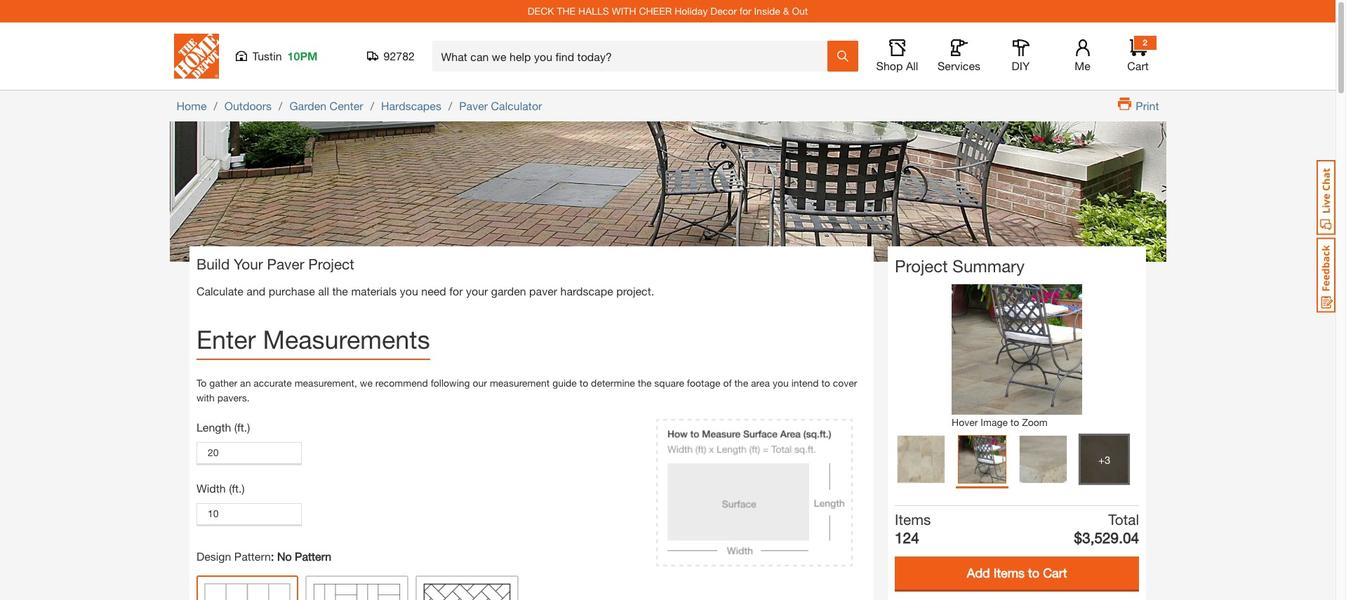 Task type: locate. For each thing, give the bounding box(es) containing it.
2 horizontal spatial to
[[1011, 416, 1020, 428]]

out
[[792, 5, 808, 17]]

(ft.) right length
[[234, 421, 250, 434]]

to left cover
[[822, 377, 831, 389]]

calculator
[[491, 99, 542, 112]]

cheer
[[639, 5, 672, 17]]

and
[[247, 284, 266, 297]]

hardscapes link
[[381, 99, 442, 112]]

garden hardscapes measurements image
[[657, 419, 853, 567]]

garden
[[491, 284, 526, 297]]

complex patterns image
[[423, 584, 511, 600]]

outdoors link
[[225, 99, 272, 112]]

halls
[[579, 5, 609, 17]]

1 vertical spatial for
[[450, 284, 463, 297]]

to left the zoom
[[1011, 416, 1020, 428]]

to
[[580, 377, 589, 389], [822, 377, 831, 389], [1011, 416, 1020, 428]]

area
[[751, 377, 770, 389]]

paver up purchase
[[267, 256, 304, 273]]

project up all
[[309, 256, 355, 273]]

cover
[[833, 377, 858, 389]]

0 vertical spatial (ft.)
[[234, 421, 250, 434]]

zoom
[[1023, 416, 1048, 428]]

the
[[332, 284, 348, 297], [638, 377, 652, 389], [735, 377, 749, 389]]

1 horizontal spatial pattern
[[295, 550, 332, 563]]

project
[[309, 256, 355, 273], [895, 257, 948, 276]]

1 horizontal spatial paver
[[459, 99, 488, 112]]

1 horizontal spatial to
[[822, 377, 831, 389]]

+ 3
[[1099, 453, 1111, 466]]

enter
[[197, 324, 256, 354]]

recommend
[[376, 377, 428, 389]]

intend
[[792, 377, 819, 389]]

of
[[724, 377, 732, 389]]

pattern left no
[[234, 550, 271, 563]]

length (ft.)
[[197, 421, 250, 434]]

with
[[612, 5, 637, 17]]

paver left calculator at the left
[[459, 99, 488, 112]]

0 horizontal spatial project
[[309, 256, 355, 273]]

hover image to zoom
[[952, 416, 1048, 428]]

the left square
[[638, 377, 652, 389]]

to right 'guide'
[[580, 377, 589, 389]]

project.
[[617, 284, 655, 297]]

home link
[[177, 99, 207, 112]]

(ft.) right width
[[229, 482, 245, 495]]

1 vertical spatial paver
[[267, 256, 304, 273]]

paver calculator link
[[459, 99, 542, 112]]

calculate and purchase all the materials you need for your garden paver hardscape project.
[[197, 284, 655, 297]]

your
[[234, 256, 263, 273]]

you right "area"
[[773, 377, 789, 389]]

None text field
[[197, 442, 302, 466]]

0 horizontal spatial pattern
[[234, 550, 271, 563]]

pavers.
[[217, 392, 250, 404]]

1 horizontal spatial you
[[773, 377, 789, 389]]

we
[[360, 377, 373, 389]]

print
[[1136, 99, 1160, 112]]

your
[[466, 284, 488, 297]]

simple patterns image
[[313, 584, 401, 600]]

decor
[[711, 5, 737, 17]]

determine
[[591, 377, 635, 389]]

purchase
[[269, 284, 315, 297]]

shop
[[877, 59, 903, 72]]

pattern
[[234, 550, 271, 563], [295, 550, 332, 563]]

to
[[197, 377, 207, 389]]

items 124
[[895, 511, 931, 547]]

for left inside
[[740, 5, 752, 17]]

paver
[[459, 99, 488, 112], [267, 256, 304, 273]]

measurement
[[490, 377, 550, 389]]

you
[[400, 284, 418, 297], [773, 377, 789, 389]]

deck
[[528, 5, 554, 17]]

pattern right no
[[295, 550, 332, 563]]

an
[[240, 377, 251, 389]]

the right all
[[332, 284, 348, 297]]

the right of
[[735, 377, 749, 389]]

design pattern : no pattern
[[197, 550, 332, 563]]

accurate
[[254, 377, 292, 389]]

all
[[318, 284, 329, 297]]

0 horizontal spatial you
[[400, 284, 418, 297]]

you left need
[[400, 284, 418, 297]]

outdoors
[[225, 99, 272, 112]]

deck the halls with cheer holiday decor for inside & out
[[528, 5, 808, 17]]

garden center
[[290, 99, 363, 112]]

for left the your
[[450, 284, 463, 297]]

need
[[422, 284, 446, 297]]

services button
[[937, 39, 982, 73]]

for
[[740, 5, 752, 17], [450, 284, 463, 297]]

1 vertical spatial (ft.)
[[229, 482, 245, 495]]

project left summary
[[895, 257, 948, 276]]

0 vertical spatial you
[[400, 284, 418, 297]]

design
[[197, 550, 231, 563]]

following
[[431, 377, 470, 389]]

1 horizontal spatial the
[[638, 377, 652, 389]]

0 vertical spatial for
[[740, 5, 752, 17]]

None text field
[[197, 504, 302, 527]]

1 vertical spatial you
[[773, 377, 789, 389]]

services
[[938, 59, 981, 72]]

(ft.) for length (ft.)
[[234, 421, 250, 434]]

project summary
[[895, 257, 1025, 276]]

calculate
[[197, 284, 244, 297]]

0 horizontal spatial for
[[450, 284, 463, 297]]



Task type: vqa. For each thing, say whether or not it's contained in the screenshot.
hardscape
yes



Task type: describe. For each thing, give the bounding box(es) containing it.
width (ft.)
[[197, 482, 245, 495]]

you inside the to gather an accurate measurement, we recommend following our measurement guide to determine the square footage of the area you intend to cover with pavers.
[[773, 377, 789, 389]]

no pattern image
[[204, 583, 291, 600]]

all
[[907, 59, 919, 72]]

124
[[895, 530, 920, 547]]

2 horizontal spatial the
[[735, 377, 749, 389]]

1 pattern from the left
[[234, 550, 271, 563]]

total $3,529.04
[[1075, 511, 1140, 547]]

diy
[[1012, 59, 1030, 72]]

live chat image
[[1317, 160, 1336, 235]]

deck the halls with cheer holiday decor for inside & out link
[[528, 5, 808, 17]]

garden center link
[[290, 99, 363, 112]]

1 horizontal spatial for
[[740, 5, 752, 17]]

0 vertical spatial paver
[[459, 99, 488, 112]]

$3,529.04
[[1075, 530, 1140, 547]]

shop all button
[[875, 39, 920, 73]]

+
[[1099, 453, 1105, 466]]

2
[[1143, 37, 1148, 48]]

square
[[655, 377, 685, 389]]

the home depot logo image
[[174, 34, 219, 79]]

3
[[1105, 453, 1111, 466]]

hardscapes
[[381, 99, 442, 112]]

cart 2
[[1128, 37, 1149, 72]]

me button
[[1061, 39, 1106, 73]]

measurement,
[[295, 377, 357, 389]]

build your paver project
[[197, 256, 355, 273]]

inside
[[755, 5, 781, 17]]

shop all
[[877, 59, 919, 72]]

paver
[[530, 284, 558, 297]]

0 horizontal spatial paver
[[267, 256, 304, 273]]

tustin
[[252, 49, 282, 62]]

What can we help you find today? search field
[[441, 41, 827, 71]]

gather
[[209, 377, 238, 389]]

no
[[277, 550, 292, 563]]

with
[[197, 392, 215, 404]]

our
[[473, 377, 487, 389]]

action/print image
[[1119, 98, 1136, 114]]

0 horizontal spatial to
[[580, 377, 589, 389]]

to gather an accurate measurement, we recommend following our measurement guide to determine the square footage of the area you intend to cover with pavers.
[[197, 377, 858, 404]]

hover
[[952, 416, 979, 428]]

garden
[[290, 99, 327, 112]]

cart
[[1128, 59, 1149, 72]]

10pm
[[288, 49, 318, 62]]

items
[[895, 511, 931, 528]]

2 pattern from the left
[[295, 550, 332, 563]]

guide
[[553, 377, 577, 389]]

the
[[557, 5, 576, 17]]

diy button
[[999, 39, 1044, 73]]

tustin 10pm
[[252, 49, 318, 62]]

92782
[[384, 49, 415, 62]]

width
[[197, 482, 226, 495]]

holiday
[[675, 5, 708, 17]]

hardscape
[[561, 284, 614, 297]]

footage
[[687, 377, 721, 389]]

me
[[1075, 59, 1091, 72]]

image
[[981, 416, 1008, 428]]

&
[[783, 5, 790, 17]]

:
[[271, 550, 274, 563]]

measurements
[[263, 324, 430, 354]]

enter measurements
[[197, 324, 430, 354]]

build
[[197, 256, 230, 273]]

92782 button
[[367, 49, 415, 63]]

(ft.) for width (ft.)
[[229, 482, 245, 495]]

summary
[[953, 257, 1025, 276]]

paver calculator
[[459, 99, 542, 112]]

center
[[330, 99, 363, 112]]

length
[[197, 421, 231, 434]]

feedback link image
[[1317, 237, 1336, 313]]

home
[[177, 99, 207, 112]]

0 horizontal spatial the
[[332, 284, 348, 297]]

total
[[1109, 511, 1140, 528]]

1 horizontal spatial project
[[895, 257, 948, 276]]



